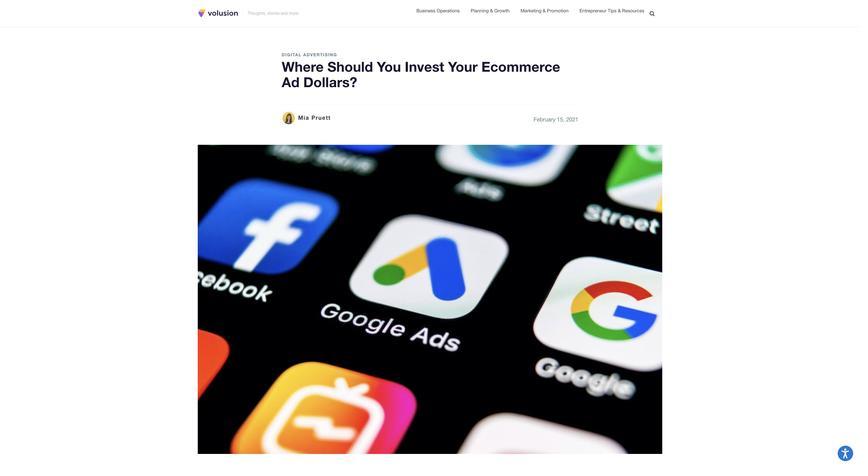 Task type: vqa. For each thing, say whether or not it's contained in the screenshot.
left Reviews
no



Task type: locate. For each thing, give the bounding box(es) containing it.
1 horizontal spatial &
[[543, 8, 546, 13]]

2021
[[567, 116, 579, 123]]

where
[[282, 58, 324, 75]]

planning & growth link
[[471, 7, 510, 15]]

marketing & promotion
[[521, 8, 569, 13]]

& right 'tips' in the right top of the page
[[618, 8, 621, 14]]

planning
[[471, 8, 489, 13]]

operations
[[437, 8, 460, 13]]

ecommerce
[[482, 58, 561, 75]]

search image
[[650, 11, 655, 16]]

should
[[328, 58, 373, 75]]

& right marketing
[[543, 8, 546, 13]]

pruett
[[312, 114, 331, 121]]

dollars?
[[304, 74, 358, 90]]

your
[[448, 58, 478, 75]]

mia
[[298, 114, 310, 121]]

marketing
[[521, 8, 542, 13]]

open accessibe: accessibility options, statement and help image
[[842, 449, 850, 459]]

you
[[377, 58, 401, 75]]

2 horizontal spatial &
[[618, 8, 621, 14]]

& for marketing
[[543, 8, 546, 13]]

&
[[491, 8, 493, 13], [543, 8, 546, 13], [618, 8, 621, 14]]

mia pruett link
[[282, 111, 331, 125]]

entrepreneur
[[580, 8, 607, 14]]

& for planning
[[491, 8, 493, 13]]

digital
[[282, 52, 302, 57]]

0 horizontal spatial &
[[491, 8, 493, 13]]

entrepreneur tips & resources
[[580, 8, 645, 14]]

and
[[281, 11, 288, 16]]

growth
[[495, 8, 510, 13]]

february 15, 2021
[[534, 116, 579, 123]]

& left growth
[[491, 8, 493, 13]]



Task type: describe. For each thing, give the bounding box(es) containing it.
digital advertising where should you invest your ecommerce ad dollars?
[[282, 52, 561, 90]]

mia pruett
[[298, 114, 331, 121]]

15,
[[557, 116, 565, 123]]

entrepreneur tips & resources link
[[580, 7, 645, 15]]

business operations
[[417, 8, 460, 13]]

resources
[[623, 8, 645, 14]]

invest
[[405, 58, 445, 75]]

february
[[534, 116, 556, 123]]

marketing & promotion link
[[521, 7, 569, 15]]

advertising
[[304, 52, 337, 57]]

thoughts,
[[248, 11, 266, 16]]

ad
[[282, 74, 300, 90]]

stories
[[268, 11, 280, 16]]

planning & growth
[[471, 8, 510, 13]]

thoughts, stories and more.
[[248, 11, 300, 16]]

business operations link
[[417, 7, 460, 15]]

where should you invest your ecommerce ad dollars? image
[[198, 145, 663, 455]]

business
[[417, 8, 436, 13]]

promotion
[[547, 8, 569, 13]]

tips
[[608, 8, 617, 14]]

more.
[[289, 11, 300, 16]]



